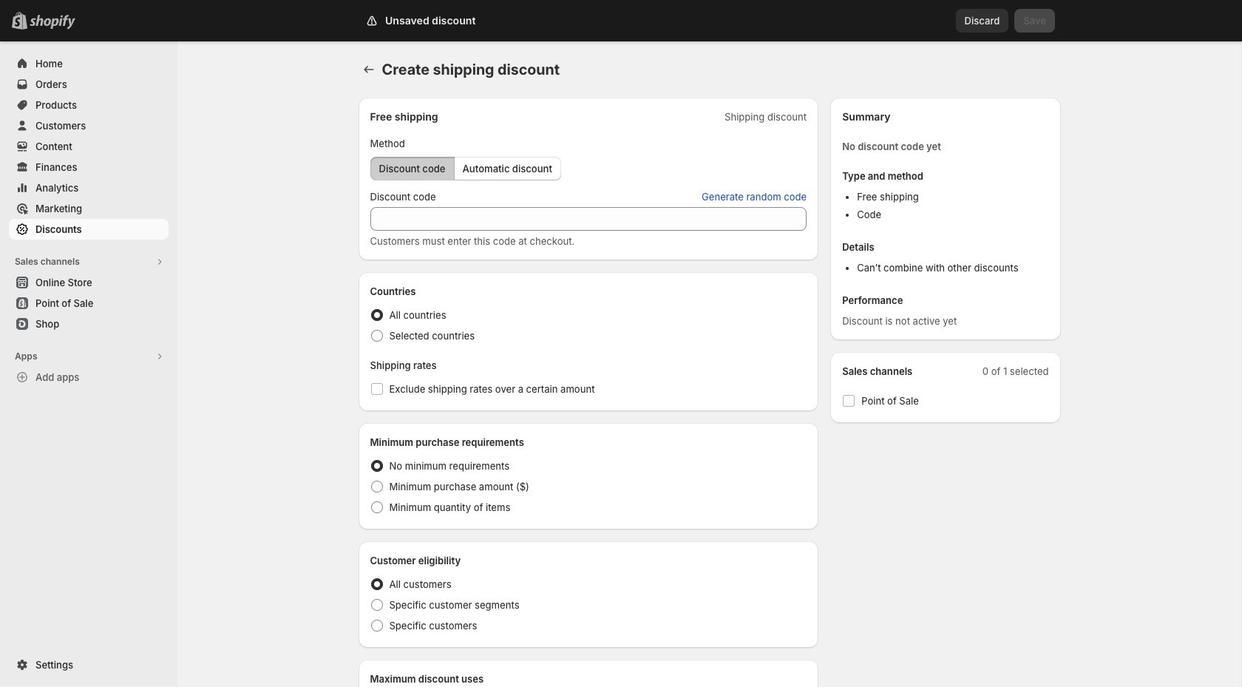 Task type: describe. For each thing, give the bounding box(es) containing it.
shopify image
[[30, 15, 75, 30]]



Task type: vqa. For each thing, say whether or not it's contained in the screenshot.
TEXT FIELD
yes



Task type: locate. For each thing, give the bounding box(es) containing it.
None text field
[[370, 207, 807, 231]]



